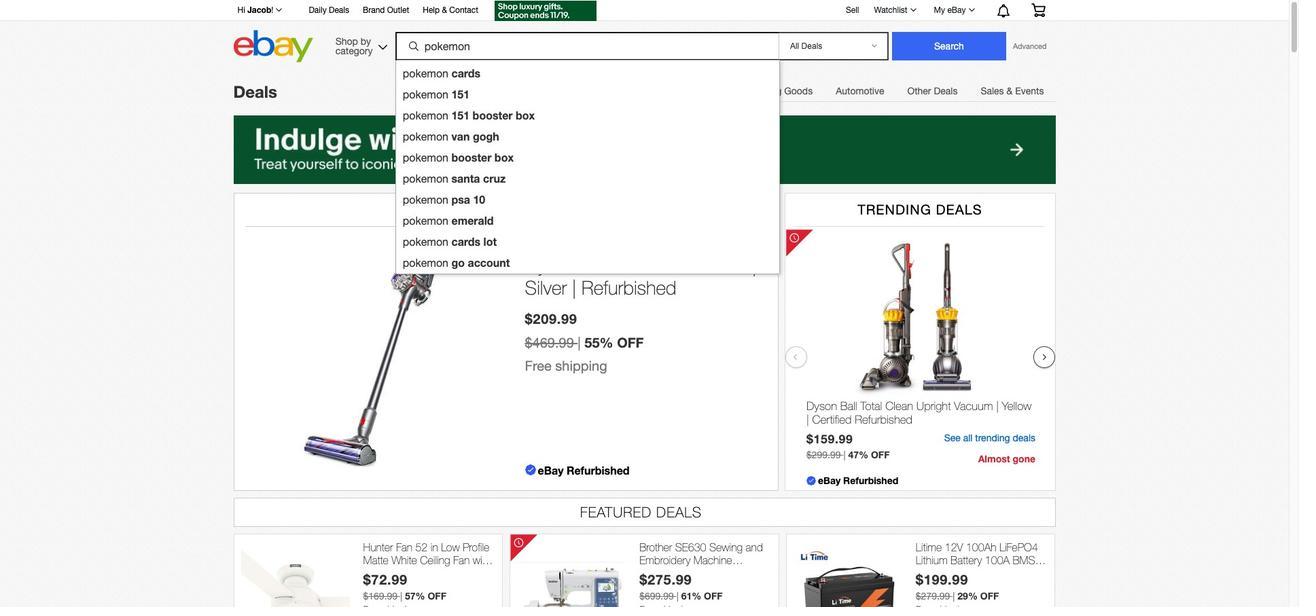 Task type: locate. For each thing, give the bounding box(es) containing it.
3 pokemon from the top
[[403, 109, 449, 122]]

pokemon down the pokemon cards
[[403, 88, 449, 101]]

ebay for dyson ball total clean upright vacuum | yellow | certified refurbished
[[818, 475, 840, 486]]

spotlight
[[445, 202, 526, 217]]

free
[[525, 358, 552, 374]]

ebay refurbished for dyson ball total clean upright vacuum | yellow | certified refurbished
[[818, 475, 898, 486]]

rv
[[930, 568, 943, 580]]

& right help
[[442, 5, 447, 15]]

dyson for dyson v8 cordless vacuum | silver | refurbished
[[525, 254, 575, 276]]

cards
[[452, 67, 481, 80], [452, 235, 481, 248]]

advanced link
[[1006, 33, 1054, 60]]

off inside $275.99 $699.99 | 61% off
[[704, 591, 723, 602]]

pokemon inside pokemon go account
[[403, 257, 449, 269]]

1 151 from the top
[[452, 88, 470, 101]]

pokemon inside pokemon 151
[[403, 88, 449, 101]]

deals link
[[233, 82, 277, 101]]

1 horizontal spatial vacuum
[[954, 399, 993, 413]]

pokemon down pokemon van gogh
[[403, 152, 449, 164]]

off for $199.99
[[980, 591, 999, 602]]

1 horizontal spatial and
[[746, 541, 763, 554]]

1 pokemon from the top
[[403, 67, 449, 80]]

automotive link
[[824, 77, 896, 105]]

my ebay link
[[927, 2, 981, 18]]

1 horizontal spatial fan
[[453, 555, 470, 567]]

$169.99
[[363, 591, 398, 602]]

dyson for dyson ball total clean upright vacuum | yellow | certified refurbished
[[806, 399, 837, 413]]

0 horizontal spatial ebay
[[538, 464, 564, 477]]

& right sales
[[1007, 86, 1013, 96]]

61%
[[681, 591, 701, 602]]

1 horizontal spatial &
[[1007, 86, 1013, 96]]

matte
[[363, 555, 389, 567]]

and
[[746, 541, 763, 554], [406, 568, 423, 580]]

ebay refurbished for dyson v8 cordless vacuum | silver | refurbished
[[538, 464, 630, 477]]

pokemon inside pokemon cards lot
[[403, 236, 449, 248]]

cards up pokemon 151
[[452, 67, 481, 80]]

2 cards from the top
[[452, 235, 481, 248]]

151 up the van
[[452, 109, 470, 122]]

cards for cards
[[452, 67, 481, 80]]

brother
[[640, 541, 672, 554]]

dyson inside dyson ball total clean upright vacuum | yellow | certified refurbished
[[806, 399, 837, 413]]

cards for cards lot
[[452, 235, 481, 248]]

pokemon 151 booster box
[[403, 109, 535, 122]]

banner
[[230, 0, 1056, 275]]

ebay refurbished down 47% at the right bottom of the page
[[818, 475, 898, 486]]

ebay
[[948, 5, 966, 15], [538, 464, 564, 477], [818, 475, 840, 486]]

pokemon up pokemon psa 10
[[403, 173, 449, 185]]

1 vertical spatial dyson
[[806, 399, 837, 413]]

total
[[860, 399, 882, 413]]

100a
[[985, 555, 1010, 567]]

menu
[[478, 77, 539, 101], [639, 85, 734, 101]]

pokemon down pokemon 151
[[403, 109, 449, 122]]

2 pokemon from the top
[[403, 88, 449, 101]]

goods
[[784, 86, 813, 96]]

refurbished down cordless
[[582, 277, 677, 299]]

off inside $72.99 $169.99 | 57% off
[[428, 591, 446, 602]]

47%
[[848, 449, 868, 461]]

booster up santa
[[452, 151, 492, 164]]

and right sewing
[[746, 541, 763, 554]]

brand outlet link
[[363, 3, 409, 18]]

silver
[[525, 277, 567, 299]]

& inside account navigation
[[442, 5, 447, 15]]

0 vertical spatial cards
[[452, 67, 481, 80]]

0 vertical spatial and
[[746, 541, 763, 554]]

!
[[271, 5, 273, 15]]

1 horizontal spatial dyson
[[806, 399, 837, 413]]

12v
[[945, 541, 963, 554]]

8 pokemon from the top
[[403, 215, 449, 227]]

0 horizontal spatial fan
[[396, 541, 413, 554]]

pokemon inside pokemon emerald
[[403, 215, 449, 227]]

and down white
[[406, 568, 423, 580]]

trending deals
[[858, 202, 982, 217]]

1 horizontal spatial box
[[516, 109, 535, 122]]

pokemon up pokemon 151
[[403, 67, 449, 80]]

fan
[[396, 541, 413, 554], [453, 555, 470, 567]]

refurbished down 47% at the right bottom of the page
[[843, 475, 898, 486]]

pokemon santa cruz
[[403, 172, 506, 185]]

booster up gogh
[[473, 109, 513, 122]]

pokemon left the van
[[403, 130, 449, 143]]

1 vertical spatial fan
[[453, 555, 470, 567]]

29%
[[958, 591, 978, 602]]

2 151 from the top
[[452, 109, 470, 122]]

box
[[516, 109, 535, 122], [495, 151, 514, 164]]

hunter fan 52 in low profile matte white ceiling fan with 3 blades and no light
[[363, 541, 491, 580]]

1 vertical spatial cards
[[452, 235, 481, 248]]

spotlight deal
[[445, 202, 567, 217]]

off inside $199.99 $279.99 | 29% off
[[980, 591, 999, 602]]

embroidery
[[640, 555, 691, 567]]

4 pokemon from the top
[[403, 130, 449, 143]]

lithium
[[916, 555, 948, 567]]

indulge with 10% off luxury finds treat yourself iconic pieces from trusted sellers. coupon ends 11/19. image
[[233, 116, 1056, 184]]

0 horizontal spatial ebay refurbished
[[538, 464, 630, 477]]

deals inside account navigation
[[329, 5, 349, 15]]

yellow
[[1002, 399, 1031, 413]]

0 horizontal spatial vacuum
[[683, 254, 747, 276]]

$199.99
[[916, 572, 968, 588]]

van
[[452, 130, 470, 143]]

see
[[944, 433, 960, 444]]

0 horizontal spatial and
[[406, 568, 423, 580]]

refurbished down total
[[855, 413, 912, 427]]

pokemon inside the pokemon cards
[[403, 67, 449, 80]]

refurbished down embroidery
[[640, 568, 694, 580]]

1 vertical spatial box
[[495, 151, 514, 164]]

dyson inside 'dyson v8 cordless vacuum | silver | refurbished'
[[525, 254, 575, 276]]

0 horizontal spatial &
[[442, 5, 447, 15]]

0 vertical spatial booster
[[473, 109, 513, 122]]

menu bar
[[478, 77, 1056, 105]]

0 vertical spatial &
[[442, 5, 447, 15]]

sporting
[[745, 86, 782, 96]]

55%
[[585, 334, 613, 351]]

shop by category button
[[329, 30, 391, 59]]

pokemon for emerald
[[403, 215, 449, 227]]

0 horizontal spatial box
[[495, 151, 514, 164]]

booster
[[473, 109, 513, 122], [452, 151, 492, 164]]

shipping
[[555, 358, 607, 374]]

& inside tab list
[[1007, 86, 1013, 96]]

1 vertical spatial 151
[[452, 109, 470, 122]]

off
[[617, 334, 644, 351], [871, 449, 889, 461], [428, 591, 446, 602], [704, 591, 723, 602], [980, 591, 999, 602]]

None submit
[[892, 32, 1006, 60]]

1 horizontal spatial menu
[[639, 85, 734, 101]]

sales & events link
[[969, 77, 1056, 105]]

cruz
[[483, 172, 506, 185]]

0 horizontal spatial dyson
[[525, 254, 575, 276]]

watchlist
[[874, 5, 908, 15]]

vacuum
[[683, 254, 747, 276], [954, 399, 993, 413]]

fan up "light"
[[453, 555, 470, 567]]

pokemon
[[403, 67, 449, 80], [403, 88, 449, 101], [403, 109, 449, 122], [403, 130, 449, 143], [403, 152, 449, 164], [403, 173, 449, 185], [403, 194, 449, 206], [403, 215, 449, 227], [403, 236, 449, 248], [403, 257, 449, 269]]

litime
[[916, 541, 942, 554]]

pokemon for booster box
[[403, 152, 449, 164]]

other
[[908, 86, 931, 96]]

| inside $199.99 $279.99 | 29% off
[[953, 591, 955, 602]]

off right 29% on the bottom of page
[[980, 591, 999, 602]]

off right "61%"
[[704, 591, 723, 602]]

9 pokemon from the top
[[403, 236, 449, 248]]

ebay for dyson v8 cordless vacuum | silver | refurbished
[[538, 464, 564, 477]]

cards down emerald
[[452, 235, 481, 248]]

1 cards from the top
[[452, 67, 481, 80]]

santa
[[452, 172, 480, 185]]

1 horizontal spatial ebay
[[818, 475, 840, 486]]

tab list containing sporting goods
[[478, 77, 1056, 105]]

list box
[[395, 60, 780, 275]]

blades
[[372, 568, 403, 580]]

pokemon 151
[[403, 88, 470, 101]]

0 vertical spatial dyson
[[525, 254, 575, 276]]

7 pokemon from the top
[[403, 194, 449, 206]]

pokemon inside the "pokemon booster box"
[[403, 152, 449, 164]]

10
[[473, 193, 485, 206]]

1 horizontal spatial ebay refurbished
[[818, 475, 898, 486]]

off right 55%
[[617, 334, 644, 351]]

litime 12v 100ah lifepo4 lithium battery 100a bms for rv off-grid trolling motor
[[916, 541, 1042, 580]]

pokemon inside "pokemon 151 booster box"
[[403, 109, 449, 122]]

other deals
[[908, 86, 958, 96]]

daily
[[309, 5, 327, 15]]

get the coupon image
[[495, 1, 597, 21]]

litime 12v 100ah lifepo4 lithium battery 100a bms for rv off-grid trolling motor link
[[916, 541, 1048, 580]]

trending
[[858, 202, 932, 217]]

10 pokemon from the top
[[403, 257, 449, 269]]

off right 57%
[[428, 591, 446, 602]]

pokemon down pokemon psa 10
[[403, 215, 449, 227]]

2 horizontal spatial ebay
[[948, 5, 966, 15]]

pokemon down pokemon emerald
[[403, 236, 449, 248]]

6 pokemon from the top
[[403, 173, 449, 185]]

1 vertical spatial and
[[406, 568, 423, 580]]

pokemon inside pokemon psa 10
[[403, 194, 449, 206]]

&
[[442, 5, 447, 15], [1007, 86, 1013, 96]]

pokemon inside pokemon santa cruz
[[403, 173, 449, 185]]

pokemon inside pokemon van gogh
[[403, 130, 449, 143]]

fan up white
[[396, 541, 413, 554]]

featured deals
[[580, 504, 702, 520]]

deals inside menu bar
[[934, 86, 958, 96]]

1 vertical spatial vacuum
[[954, 399, 993, 413]]

menu bar containing sporting goods
[[478, 77, 1056, 105]]

dyson ball total clean upright vacuum | yellow | certified refurbished
[[806, 399, 1031, 427]]

pokemon up pokemon emerald
[[403, 194, 449, 206]]

see all trending deals link
[[944, 433, 1035, 444]]

1 vertical spatial &
[[1007, 86, 1013, 96]]

dyson up silver
[[525, 254, 575, 276]]

ebay refurbished up featured
[[538, 464, 630, 477]]

vacuum inside 'dyson v8 cordless vacuum | silver | refurbished'
[[683, 254, 747, 276]]

pokemon cards lot
[[403, 235, 497, 248]]

brother se630 sewing and embroidery machine refurbished link
[[640, 541, 772, 580]]

light
[[443, 568, 464, 580]]

0 vertical spatial 151
[[452, 88, 470, 101]]

0 vertical spatial vacuum
[[683, 254, 747, 276]]

pokemon down pokemon cards lot
[[403, 257, 449, 269]]

advanced
[[1013, 42, 1047, 50]]

help
[[423, 5, 440, 15]]

tab list
[[478, 77, 1056, 105]]

hunter fan 52 in low profile matte white ceiling fan with 3 blades and no light link
[[363, 541, 496, 580]]

almost gone
[[978, 453, 1035, 465]]

& for contact
[[442, 5, 447, 15]]

pokemon cards
[[403, 67, 481, 80]]

pokemon for go account
[[403, 257, 449, 269]]

$199.99 $279.99 | 29% off
[[916, 572, 999, 602]]

dyson up certified
[[806, 399, 837, 413]]

banner containing cards
[[230, 0, 1056, 275]]

151 up "pokemon 151 booster box"
[[452, 88, 470, 101]]

deal
[[530, 202, 567, 217]]

5 pokemon from the top
[[403, 152, 449, 164]]



Task type: describe. For each thing, give the bounding box(es) containing it.
| inside $469.99 | 55% off
[[578, 335, 581, 351]]

go
[[452, 256, 465, 269]]

pokemon psa 10
[[403, 193, 485, 206]]

pokemon go account
[[403, 256, 510, 269]]

daily deals
[[309, 5, 349, 15]]

low
[[441, 541, 460, 554]]

and inside brother se630 sewing and embroidery machine refurbished
[[746, 541, 763, 554]]

100ah
[[966, 541, 997, 554]]

outlet
[[387, 5, 409, 15]]

deals for trending deals
[[936, 202, 982, 217]]

pokemon booster box
[[403, 151, 514, 164]]

vacuum inside dyson ball total clean upright vacuum | yellow | certified refurbished
[[954, 399, 993, 413]]

0 vertical spatial box
[[516, 109, 535, 122]]

& for events
[[1007, 86, 1013, 96]]

sales & events
[[981, 86, 1044, 96]]

in
[[431, 541, 438, 554]]

pokemon for cards lot
[[403, 236, 449, 248]]

sales
[[981, 86, 1004, 96]]

motor
[[1016, 568, 1042, 580]]

for
[[916, 568, 927, 580]]

se630
[[675, 541, 706, 554]]

151 for 151
[[452, 88, 470, 101]]

$699.99
[[640, 591, 674, 602]]

v8
[[581, 254, 602, 276]]

psa
[[452, 193, 470, 206]]

off for $275.99
[[704, 591, 723, 602]]

| inside the $299.99 | 47% off
[[843, 450, 845, 461]]

refurbished inside dyson ball total clean upright vacuum | yellow | certified refurbished
[[855, 413, 912, 427]]

watchlist link
[[867, 2, 923, 18]]

cordless
[[607, 254, 678, 276]]

$209.99
[[525, 311, 577, 327]]

certified
[[812, 413, 852, 427]]

3
[[363, 568, 369, 580]]

list box containing cards
[[395, 60, 780, 275]]

57%
[[405, 591, 425, 602]]

account
[[468, 256, 510, 269]]

$275.99 $699.99 | 61% off
[[640, 572, 723, 602]]

no
[[426, 568, 440, 580]]

| inside $275.99 $699.99 | 61% off
[[677, 591, 679, 602]]

0 vertical spatial fan
[[396, 541, 413, 554]]

$72.99 $169.99 | 57% off
[[363, 572, 446, 602]]

sporting goods
[[745, 86, 813, 96]]

almost
[[978, 453, 1010, 465]]

refurbished up featured
[[567, 464, 630, 477]]

and inside hunter fan 52 in low profile matte white ceiling fan with 3 blades and no light
[[406, 568, 423, 580]]

deals for other deals
[[934, 86, 958, 96]]

shop by category
[[336, 36, 373, 56]]

sell link
[[840, 5, 865, 15]]

brand outlet
[[363, 5, 409, 15]]

automotive
[[836, 86, 884, 96]]

machine
[[694, 555, 732, 567]]

ebay inside account navigation
[[948, 5, 966, 15]]

see all trending deals
[[944, 433, 1035, 444]]

refurbished inside 'dyson v8 cordless vacuum | silver | refurbished'
[[582, 277, 677, 299]]

pokemon emerald
[[403, 214, 494, 227]]

sporting goods link
[[734, 77, 824, 105]]

1 vertical spatial booster
[[452, 151, 492, 164]]

my ebay
[[934, 5, 966, 15]]

deals for daily deals
[[329, 5, 349, 15]]

$72.99
[[363, 572, 408, 588]]

Search for anything text field
[[397, 33, 776, 59]]

by
[[361, 36, 371, 47]]

white
[[392, 555, 417, 567]]

| inside $72.99 $169.99 | 57% off
[[400, 591, 402, 602]]

off-
[[946, 568, 963, 580]]

lot
[[484, 235, 497, 248]]

daily deals link
[[309, 3, 349, 18]]

events
[[1015, 86, 1044, 96]]

pokemon for psa 10
[[403, 194, 449, 206]]

help & contact link
[[423, 3, 478, 18]]

your shopping cart image
[[1031, 3, 1046, 17]]

pokemon for 151 booster box
[[403, 109, 449, 122]]

with
[[473, 555, 491, 567]]

pokemon van gogh
[[403, 130, 499, 143]]

account navigation
[[230, 0, 1056, 23]]

upright
[[916, 399, 951, 413]]

hunter
[[363, 541, 393, 554]]

pokemon for van gogh
[[403, 130, 449, 143]]

pokemon for 151
[[403, 88, 449, 101]]

off for $72.99
[[428, 591, 446, 602]]

deals for featured deals
[[657, 504, 702, 520]]

sell
[[846, 5, 859, 15]]

trending
[[975, 433, 1010, 444]]

contact
[[449, 5, 478, 15]]

$275.99
[[640, 572, 692, 588]]

hi jacob !
[[237, 5, 273, 15]]

sewing
[[709, 541, 743, 554]]

dyson v8 cordless vacuum | silver | refurbished
[[525, 254, 756, 299]]

pokemon for santa cruz
[[403, 173, 449, 185]]

brand
[[363, 5, 385, 15]]

$469.99 | 55% off
[[525, 334, 644, 351]]

pokemon for cards
[[403, 67, 449, 80]]

hi
[[237, 5, 245, 15]]

$299.99 | 47% off
[[806, 449, 889, 461]]

my
[[934, 5, 945, 15]]

clean
[[885, 399, 913, 413]]

refurbished inside brother se630 sewing and embroidery machine refurbished
[[640, 568, 694, 580]]

help & contact
[[423, 5, 478, 15]]

151 for 151 booster box
[[452, 109, 470, 122]]

0 horizontal spatial menu
[[478, 77, 539, 101]]

shop
[[336, 36, 358, 47]]

gone
[[1013, 453, 1035, 465]]

lifepo4
[[1000, 541, 1038, 554]]

bms
[[1013, 555, 1035, 567]]

off right 47% at the right bottom of the page
[[871, 449, 889, 461]]

free shipping
[[525, 358, 607, 374]]

all
[[963, 433, 972, 444]]



Task type: vqa. For each thing, say whether or not it's contained in the screenshot.
the Other
yes



